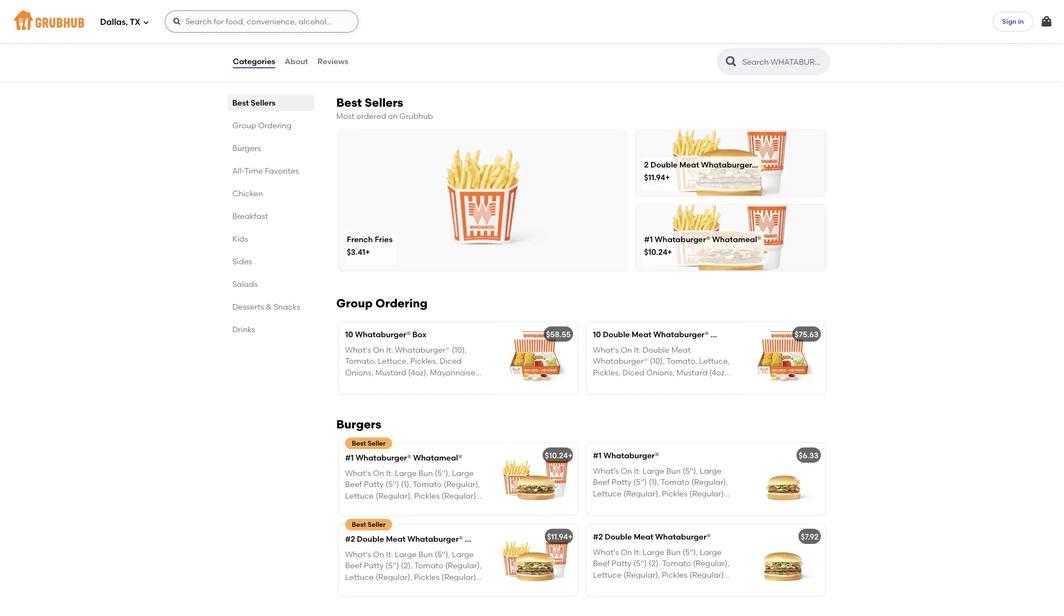 Task type: describe. For each thing, give the bounding box(es) containing it.
2 double meat whataburger... $11.94 +
[[644, 160, 758, 182]]

ordered
[[356, 111, 386, 120]]

tomato, inside what's on it: double meat whataburger® (10), tomato, lettuce, pickles, diced onions, mustard (4oz), mayonnaise (4oz), ketchup (4oz)
[[667, 357, 697, 366]]

$11.94 +
[[547, 532, 573, 542]]

+ inside french fries $3.41 +
[[365, 248, 370, 257]]

favorites
[[265, 166, 299, 176]]

#1 whataburger® image
[[742, 443, 825, 515]]

$10.24 +
[[545, 451, 573, 460]]

what's on it: whataburger® (10), tomato, lettuce, pickles, diced onions, mustard (4oz), mayonnaise (4oz), ketchup (4oz)
[[345, 345, 475, 388]]

1 horizontal spatial ordering
[[376, 296, 428, 310]]

1 horizontal spatial group
[[336, 296, 373, 310]]

#1 whataburger® whatameal® $10.24 +
[[644, 235, 761, 257]]

bun for #2 double meat whataburger® whatameal®
[[419, 550, 433, 559]]

diced inside what's on it: whataburger® (10), tomato, lettuce, pickles, diced onions, mustard (4oz), mayonnaise (4oz), ketchup (4oz)
[[440, 357, 462, 366]]

patty for #1 whataburger®
[[612, 478, 632, 487]]

onions for #2 double meat whataburger®
[[617, 582, 643, 591]]

2
[[644, 160, 649, 169]]

meat for 2 double meat whataburger... $11.94 +
[[680, 160, 699, 169]]

about button
[[284, 42, 309, 81]]

on for #1 whataburger®
[[621, 467, 632, 476]]

what's for 10 double meat whataburger® box
[[593, 345, 619, 355]]

on
[[388, 111, 398, 120]]

all-time favorites tab
[[232, 165, 310, 177]]

#2 for #2 double meat whataburger®
[[593, 532, 603, 542]]

best sellers tab
[[232, 97, 310, 109]]

$11.94 inside 2 double meat whataburger... $11.94 +
[[644, 173, 665, 182]]

on for 10 whataburger® box
[[373, 345, 384, 355]]

10 double meat whataburger® box
[[593, 330, 725, 339]]

double for #2 double meat whataburger® whatameal®
[[357, 534, 384, 544]]

categories button
[[232, 42, 276, 81]]

mustard for #2 double meat whataburger® whatameal®
[[436, 584, 467, 593]]

whatameal® for #1 whataburger® whatameal® $10.24 +
[[712, 235, 761, 244]]

drinks tab
[[232, 324, 310, 335]]

whataburger® inside #1 whataburger® whatameal® $10.24 +
[[655, 235, 710, 244]]

double for 2 double meat whataburger... $11.94 +
[[651, 160, 678, 169]]

ketchup inside what's on it: whataburger® (10), tomato, lettuce, pickles, diced onions, mustard (4oz), mayonnaise (4oz), ketchup (4oz)
[[367, 379, 399, 388]]

(regular) for $10.24 +
[[593, 511, 628, 521]]

onions for #2 double meat whataburger® whatameal®
[[369, 584, 395, 593]]

it: for 10 double meat whataburger® box
[[634, 345, 641, 355]]

10 whataburger® box image
[[495, 322, 578, 394]]

tomato, inside what's on it: whataburger® (10), tomato, lettuce, pickles, diced onions, mustard (4oz), mayonnaise (4oz), ketchup (4oz)
[[345, 357, 376, 366]]

1 box from the left
[[412, 330, 426, 339]]

search icon image
[[725, 55, 738, 68]]

chicken
[[232, 189, 263, 198]]

what's for #2 double meat whataburger® whatameal®
[[345, 550, 371, 559]]

#1 whataburger®
[[593, 451, 659, 460]]

sign
[[1002, 17, 1017, 25]]

1 horizontal spatial burgers
[[336, 417, 381, 432]]

best sellers
[[232, 98, 276, 107]]

#2 for #2 double meat whataburger® whatameal®
[[345, 534, 355, 544]]

0 horizontal spatial svg image
[[143, 19, 149, 26]]

meat for #2 double meat whataburger®
[[634, 532, 653, 542]]

mustard for #2 double meat whataburger®
[[683, 582, 714, 591]]

diced for #2 double meat whataburger®
[[593, 582, 615, 591]]

mayonnaise inside what's on it: double meat whataburger® (10), tomato, lettuce, pickles, diced onions, mustard (4oz), mayonnaise (4oz), ketchup (4oz)
[[593, 379, 638, 388]]

categories
[[233, 57, 275, 66]]

all-time favorites
[[232, 166, 299, 176]]

0 horizontal spatial $11.94
[[547, 532, 568, 542]]

best seller for double
[[352, 521, 386, 529]]

best for all-time favorites
[[232, 98, 249, 107]]

best sellers most ordered on grubhub
[[336, 95, 433, 120]]

french
[[347, 235, 373, 244]]

diced inside what's on it: double meat whataburger® (10), tomato, lettuce, pickles, diced onions, mustard (4oz), mayonnaise (4oz), ketchup (4oz)
[[623, 368, 645, 377]]

#2 double meat whataburger® whatameal® image
[[495, 525, 578, 597]]

(5"), for #2 double meat whataburger® whatameal®
[[435, 550, 450, 559]]

in
[[1018, 17, 1024, 25]]

ketchup inside what's on it: double meat whataburger® (10), tomato, lettuce, pickles, diced onions, mustard (4oz), mayonnaise (4oz), ketchup (4oz)
[[662, 379, 694, 388]]

what's for 10 whataburger® box
[[345, 345, 371, 355]]

group ordering tab
[[232, 120, 310, 131]]

french fries $3.41 +
[[347, 235, 393, 257]]

seller for double
[[368, 521, 386, 529]]

about
[[285, 57, 308, 66]]

desserts
[[232, 302, 264, 312]]

#1 for #1 whataburger®
[[593, 451, 602, 460]]

patty for #2 double meat whataburger® whatameal®
[[364, 561, 384, 571]]

sellers for best sellers most ordered on grubhub
[[365, 95, 403, 109]]

mustard for #1 whataburger®
[[683, 500, 714, 510]]

bun for #2 double meat whataburger®
[[666, 548, 681, 557]]

sides
[[232, 257, 252, 266]]

pickles for #2 double meat whataburger® whatameal®
[[414, 573, 440, 582]]

35–50
[[232, 24, 252, 32]]

sellers for best sellers
[[251, 98, 276, 107]]

chicken tab
[[232, 188, 310, 199]]

snacks
[[274, 302, 300, 312]]

10 for 10 double meat whataburger® box
[[593, 330, 601, 339]]

sign in
[[1002, 17, 1024, 25]]

(5"), for #1 whataburger®
[[683, 467, 698, 476]]

patty for #2 double meat whataburger®
[[612, 559, 632, 569]]

most
[[336, 111, 354, 120]]

what's on it: large bun (5"), large beef patty (5") (2), tomato (regular), lettuce (regular), pickles (regular), diced onions (regular), mustard (regular) for #2 double meat whataburger® whatameal®
[[345, 550, 482, 597]]

diced for #1 whataburger®
[[593, 500, 615, 510]]

breakfast
[[232, 211, 268, 221]]

whataburger® inside what's on it: double meat whataburger® (10), tomato, lettuce, pickles, diced onions, mustard (4oz), mayonnaise (4oz), ketchup (4oz)
[[593, 357, 648, 366]]

it: for #2 double meat whataburger® whatameal®
[[386, 550, 393, 559]]

reviews button
[[317, 42, 349, 81]]

(5") for #1 whataburger®
[[633, 478, 647, 487]]

(1),
[[649, 478, 659, 487]]

delivery only 35–50 min
[[232, 13, 281, 32]]

tomato for #2 double meat whataburger®
[[662, 559, 691, 569]]

(10), inside what's on it: double meat whataburger® (10), tomato, lettuce, pickles, diced onions, mustard (4oz), mayonnaise (4oz), ketchup (4oz)
[[650, 357, 665, 366]]



Task type: locate. For each thing, give the bounding box(es) containing it.
it: for #1 whataburger®
[[634, 467, 641, 476]]

seller up #1 whataburger® whatameal®
[[368, 440, 386, 448]]

beef inside what's on it: large bun (5"), large beef patty (5") (1), tomato (regular), lettuce (regular), pickles (regular), diced onions (regular), mustard (regular)
[[593, 478, 610, 487]]

#2 double meat whataburger® image
[[742, 525, 825, 597]]

it:
[[386, 345, 393, 355], [634, 345, 641, 355], [634, 467, 641, 476], [634, 548, 641, 557], [386, 550, 393, 559]]

tomato inside what's on it: large bun (5"), large beef patty (5") (1), tomato (regular), lettuce (regular), pickles (regular), diced onions (regular), mustard (regular)
[[661, 478, 690, 487]]

(2),
[[649, 559, 660, 569], [401, 561, 413, 571]]

on
[[373, 345, 384, 355], [621, 345, 632, 355], [621, 467, 632, 476], [621, 548, 632, 557], [373, 550, 384, 559]]

main navigation navigation
[[0, 0, 1062, 43]]

burgers inside tab
[[232, 143, 261, 153]]

burgers
[[232, 143, 261, 153], [336, 417, 381, 432]]

0 horizontal spatial pickles,
[[410, 357, 438, 366]]

mustard inside what's on it: large bun (5"), large beef patty (5") (1), tomato (regular), lettuce (regular), pickles (regular), diced onions (regular), mustard (regular)
[[683, 500, 714, 510]]

sellers inside tab
[[251, 98, 276, 107]]

svg image right in
[[1040, 15, 1053, 28]]

lettuce for #1 whataburger®
[[593, 489, 622, 498]]

ketchup
[[367, 379, 399, 388], [662, 379, 694, 388]]

lettuce for #2 double meat whataburger®
[[593, 570, 622, 580]]

(4oz),
[[408, 368, 428, 377], [709, 368, 729, 377], [345, 379, 365, 388], [640, 379, 660, 388]]

$10.24 inside #1 whataburger® whatameal® $10.24 +
[[644, 248, 667, 257]]

whataburger...
[[701, 160, 758, 169]]

1 vertical spatial pickles,
[[593, 368, 621, 377]]

0 horizontal spatial ordering
[[258, 121, 292, 130]]

what's on it: large bun (5"), large beef patty (5") (2), tomato (regular), lettuce (regular), pickles (regular), diced onions (regular), mustard (regular) for #2 double meat whataburger®
[[593, 548, 730, 597]]

lettuce, inside what's on it: double meat whataburger® (10), tomato, lettuce, pickles, diced onions, mustard (4oz), mayonnaise (4oz), ketchup (4oz)
[[699, 357, 730, 366]]

2 10 from the left
[[593, 330, 601, 339]]

patty
[[612, 478, 632, 487], [612, 559, 632, 569], [364, 561, 384, 571]]

1 seller from the top
[[368, 440, 386, 448]]

on inside what's on it: double meat whataburger® (10), tomato, lettuce, pickles, diced onions, mustard (4oz), mayonnaise (4oz), ketchup (4oz)
[[621, 345, 632, 355]]

tomato down the #2 double meat whataburger®
[[662, 559, 691, 569]]

drinks
[[232, 325, 255, 334]]

whataburger®
[[655, 235, 710, 244], [355, 330, 411, 339], [653, 330, 709, 339], [395, 345, 450, 355], [593, 357, 648, 366], [604, 451, 659, 460], [356, 453, 411, 463], [655, 532, 711, 542], [407, 534, 463, 544]]

salads
[[232, 280, 258, 289]]

group inside tab
[[232, 121, 256, 130]]

0 horizontal spatial #1
[[345, 453, 354, 463]]

on inside what's on it: whataburger® (10), tomato, lettuce, pickles, diced onions, mustard (4oz), mayonnaise (4oz), ketchup (4oz)
[[373, 345, 384, 355]]

#1 inside #1 whataburger® whatameal® $10.24 +
[[644, 235, 653, 244]]

10 double meat whataburger® box image
[[742, 322, 825, 394]]

ordering down best sellers tab
[[258, 121, 292, 130]]

1 horizontal spatial what's on it: large bun (5"), large beef patty (5") (2), tomato (regular), lettuce (regular), pickles (regular), diced onions (regular), mustard (regular)
[[593, 548, 730, 597]]

1 onions, from the left
[[345, 368, 374, 377]]

best inside best sellers most ordered on grubhub
[[336, 95, 362, 109]]

0 horizontal spatial ketchup
[[367, 379, 399, 388]]

it: for #2 double meat whataburger®
[[634, 548, 641, 557]]

(regular),
[[691, 478, 728, 487], [624, 489, 660, 498], [689, 489, 726, 498], [645, 500, 682, 510], [693, 559, 730, 569], [445, 561, 482, 571], [624, 570, 660, 580], [689, 570, 726, 580], [376, 573, 412, 582], [442, 573, 478, 582], [645, 582, 682, 591], [397, 584, 434, 593]]

what's on it: large bun (5"), large beef patty (5") (2), tomato (regular), lettuce (regular), pickles (regular), diced onions (regular), mustard (regular)
[[593, 548, 730, 597], [345, 550, 482, 597]]

ordering
[[258, 121, 292, 130], [376, 296, 428, 310]]

onions, down 10 whataburger® box
[[345, 368, 374, 377]]

it: down 10 whataburger® box
[[386, 345, 393, 355]]

best inside best sellers tab
[[232, 98, 249, 107]]

lettuce,
[[378, 357, 409, 366], [699, 357, 730, 366]]

on down 10 whataburger® box
[[373, 345, 384, 355]]

2 best seller from the top
[[352, 521, 386, 529]]

beef
[[593, 478, 610, 487], [593, 559, 610, 569], [345, 561, 362, 571]]

onions, inside what's on it: whataburger® (10), tomato, lettuce, pickles, diced onions, mustard (4oz), mayonnaise (4oz), ketchup (4oz)
[[345, 368, 374, 377]]

svg image
[[173, 17, 181, 26]]

10 for 10 whataburger® box
[[345, 330, 353, 339]]

(regular)
[[593, 511, 628, 521], [593, 593, 628, 597], [345, 595, 380, 597]]

svg image right tx on the left of page
[[143, 19, 149, 26]]

0 horizontal spatial what's on it: large bun (5"), large beef patty (5") (2), tomato (regular), lettuce (regular), pickles (regular), diced onions (regular), mustard (regular)
[[345, 550, 482, 597]]

1 horizontal spatial (4oz)
[[695, 379, 714, 388]]

#2 double meat whataburger® whatameal®
[[345, 534, 514, 544]]

delivery
[[232, 13, 263, 23]]

0 horizontal spatial $10.24
[[545, 451, 568, 460]]

1 ketchup from the left
[[367, 379, 399, 388]]

0 horizontal spatial box
[[412, 330, 426, 339]]

what's inside what's on it: large bun (5"), large beef patty (5") (1), tomato (regular), lettuce (regular), pickles (regular), diced onions (regular), mustard (regular)
[[593, 467, 619, 476]]

+ inside 2 double meat whataburger... $11.94 +
[[665, 173, 670, 182]]

1 (4oz) from the left
[[400, 379, 418, 388]]

$6.33
[[799, 451, 819, 460]]

mustard
[[375, 368, 406, 377], [677, 368, 707, 377], [683, 500, 714, 510], [683, 582, 714, 591], [436, 584, 467, 593]]

large
[[643, 467, 665, 476], [700, 467, 722, 476], [643, 548, 665, 557], [700, 548, 722, 557], [395, 550, 417, 559], [452, 550, 474, 559]]

burgers tab
[[232, 142, 310, 154]]

it: down 10 double meat whataburger® box
[[634, 345, 641, 355]]

1 tomato, from the left
[[345, 357, 376, 366]]

0 horizontal spatial (2),
[[401, 561, 413, 571]]

best for $10.24
[[352, 440, 366, 448]]

tomato for #1 whataburger®
[[661, 478, 690, 487]]

1 vertical spatial burgers
[[336, 417, 381, 432]]

beef for #2 double meat whataburger®
[[593, 559, 610, 569]]

tomato,
[[345, 357, 376, 366], [667, 357, 697, 366]]

beef for #2 double meat whataburger® whatameal®
[[345, 561, 362, 571]]

only
[[265, 13, 281, 23]]

1 horizontal spatial ketchup
[[662, 379, 694, 388]]

pickles down the #2 double meat whataburger®
[[662, 570, 688, 580]]

best for $11.94
[[352, 521, 366, 529]]

best seller
[[352, 440, 386, 448], [352, 521, 386, 529]]

(5"),
[[683, 467, 698, 476], [683, 548, 698, 557], [435, 550, 450, 559]]

what's inside what's on it: double meat whataburger® (10), tomato, lettuce, pickles, diced onions, mustard (4oz), mayonnaise (4oz), ketchup (4oz)
[[593, 345, 619, 355]]

meat inside 2 double meat whataburger... $11.94 +
[[680, 160, 699, 169]]

1 horizontal spatial mayonnaise
[[593, 379, 638, 388]]

salads tab
[[232, 278, 310, 290]]

0 vertical spatial group ordering
[[232, 121, 292, 130]]

tomato, down 10 whataburger® box
[[345, 357, 376, 366]]

what's on it: large bun (5"), large beef patty (5") (1), tomato (regular), lettuce (regular), pickles (regular), diced onions (regular), mustard (regular)
[[593, 467, 728, 521]]

Search WHATABURGER search field
[[741, 57, 826, 67]]

(4oz) inside what's on it: double meat whataburger® (10), tomato, lettuce, pickles, diced onions, mustard (4oz), mayonnaise (4oz), ketchup (4oz)
[[695, 379, 714, 388]]

lettuce inside what's on it: large bun (5"), large beef patty (5") (1), tomato (regular), lettuce (regular), pickles (regular), diced onions (regular), mustard (regular)
[[593, 489, 622, 498]]

sellers up 'group ordering' tab
[[251, 98, 276, 107]]

diced for #2 double meat whataburger® whatameal®
[[345, 584, 367, 593]]

group ordering down best sellers
[[232, 121, 292, 130]]

group ordering inside tab
[[232, 121, 292, 130]]

#1 whataburger® whatameal®
[[345, 453, 462, 463]]

1 horizontal spatial #1
[[593, 451, 602, 460]]

1 horizontal spatial (10),
[[650, 357, 665, 366]]

(regular) for $11.94 +
[[593, 593, 628, 597]]

breakfast tab
[[232, 210, 310, 222]]

group
[[232, 121, 256, 130], [336, 296, 373, 310]]

0 vertical spatial best seller
[[352, 440, 386, 448]]

0 vertical spatial $11.94
[[644, 173, 665, 182]]

desserts & snacks tab
[[232, 301, 310, 313]]

(2), down #2 double meat whataburger® whatameal®
[[401, 561, 413, 571]]

what's inside what's on it: whataburger® (10), tomato, lettuce, pickles, diced onions, mustard (4oz), mayonnaise (4oz), ketchup (4oz)
[[345, 345, 371, 355]]

(5") for #2 double meat whataburger® whatameal®
[[386, 561, 399, 571]]

pickles, inside what's on it: double meat whataburger® (10), tomato, lettuce, pickles, diced onions, mustard (4oz), mayonnaise (4oz), ketchup (4oz)
[[593, 368, 621, 377]]

pickles for #2 double meat whataburger®
[[662, 570, 688, 580]]

double for 10 double meat whataburger® box
[[603, 330, 630, 339]]

desserts & snacks
[[232, 302, 300, 312]]

1 horizontal spatial $11.94
[[644, 173, 665, 182]]

#1 for #1 whataburger® whatameal® $10.24 +
[[644, 235, 653, 244]]

svg image
[[1040, 15, 1053, 28], [143, 19, 149, 26]]

2 horizontal spatial whatameal®
[[712, 235, 761, 244]]

1 10 from the left
[[345, 330, 353, 339]]

(10),
[[452, 345, 467, 355], [650, 357, 665, 366]]

(5") inside what's on it: large bun (5"), large beef patty (5") (1), tomato (regular), lettuce (regular), pickles (regular), diced onions (regular), mustard (regular)
[[633, 478, 647, 487]]

1 best seller from the top
[[352, 440, 386, 448]]

pickles
[[662, 489, 688, 498], [662, 570, 688, 580], [414, 573, 440, 582]]

10
[[345, 330, 353, 339], [593, 330, 601, 339]]

2 seller from the top
[[368, 521, 386, 529]]

(10), inside what's on it: whataburger® (10), tomato, lettuce, pickles, diced onions, mustard (4oz), mayonnaise (4oz), ketchup (4oz)
[[452, 345, 467, 355]]

+ inside #1 whataburger® whatameal® $10.24 +
[[667, 248, 672, 257]]

it: down #1 whataburger®
[[634, 467, 641, 476]]

pickles,
[[410, 357, 438, 366], [593, 368, 621, 377]]

$3.41
[[347, 248, 365, 257]]

(5") for #2 double meat whataburger®
[[633, 559, 647, 569]]

Search for food, convenience, alcohol... search field
[[165, 11, 358, 33]]

(5") down the #2 double meat whataburger®
[[633, 559, 647, 569]]

all-
[[232, 166, 244, 176]]

0 horizontal spatial group ordering
[[232, 121, 292, 130]]

pickles, inside what's on it: whataburger® (10), tomato, lettuce, pickles, diced onions, mustard (4oz), mayonnaise (4oz), ketchup (4oz)
[[410, 357, 438, 366]]

0 horizontal spatial (4oz)
[[400, 379, 418, 388]]

2 horizontal spatial #1
[[644, 235, 653, 244]]

1 lettuce, from the left
[[378, 357, 409, 366]]

mayonnaise
[[430, 368, 475, 377], [593, 379, 638, 388]]

0 horizontal spatial sellers
[[251, 98, 276, 107]]

meat for 10 double meat whataburger® box
[[632, 330, 651, 339]]

whatameal® for #1 whataburger® whatameal®
[[413, 453, 462, 463]]

seller for whataburger®
[[368, 440, 386, 448]]

what's on it: double meat whataburger® (10), tomato, lettuce, pickles, diced onions, mustard (4oz), mayonnaise (4oz), ketchup (4oz)
[[593, 345, 730, 388]]

whatameal®
[[712, 235, 761, 244], [413, 453, 462, 463], [465, 534, 514, 544]]

kids
[[232, 234, 248, 244]]

it: inside what's on it: large bun (5"), large beef patty (5") (1), tomato (regular), lettuce (regular), pickles (regular), diced onions (regular), mustard (regular)
[[634, 467, 641, 476]]

pickles inside what's on it: large bun (5"), large beef patty (5") (1), tomato (regular), lettuce (regular), pickles (regular), diced onions (regular), mustard (regular)
[[662, 489, 688, 498]]

(5"), for #2 double meat whataburger®
[[683, 548, 698, 557]]

on for #2 double meat whataburger® whatameal®
[[373, 550, 384, 559]]

#1 whataburger® whatameal® image
[[495, 443, 578, 515]]

whataburger® inside what's on it: whataburger® (10), tomato, lettuce, pickles, diced onions, mustard (4oz), mayonnaise (4oz), ketchup (4oz)
[[395, 345, 450, 355]]

onions for #1 whataburger®
[[617, 500, 643, 510]]

dallas,
[[100, 17, 128, 27]]

what's on it: large bun (5"), large beef patty (5") (2), tomato (regular), lettuce (regular), pickles (regular), diced onions (regular), mustard (regular) down #2 double meat whataburger® whatameal®
[[345, 550, 482, 597]]

diced inside what's on it: large bun (5"), large beef patty (5") (1), tomato (regular), lettuce (regular), pickles (regular), diced onions (regular), mustard (regular)
[[593, 500, 615, 510]]

mustard inside what's on it: whataburger® (10), tomato, lettuce, pickles, diced onions, mustard (4oz), mayonnaise (4oz), ketchup (4oz)
[[375, 368, 406, 377]]

reviews
[[318, 57, 348, 66]]

group down best sellers
[[232, 121, 256, 130]]

on down the #2 double meat whataburger®
[[621, 548, 632, 557]]

sign in button
[[993, 12, 1033, 32]]

2 vertical spatial whatameal®
[[465, 534, 514, 544]]

on inside what's on it: large bun (5"), large beef patty (5") (1), tomato (regular), lettuce (regular), pickles (regular), diced onions (regular), mustard (regular)
[[621, 467, 632, 476]]

1 horizontal spatial svg image
[[1040, 15, 1053, 28]]

onions,
[[345, 368, 374, 377], [646, 368, 675, 377]]

0 vertical spatial pickles,
[[410, 357, 438, 366]]

1 horizontal spatial box
[[711, 330, 725, 339]]

(regular) inside what's on it: large bun (5"), large beef patty (5") (1), tomato (regular), lettuce (regular), pickles (regular), diced onions (regular), mustard (regular)
[[593, 511, 628, 521]]

tomato right (1),
[[661, 478, 690, 487]]

beef for #1 whataburger®
[[593, 478, 610, 487]]

meat for #2 double meat whataburger® whatameal®
[[386, 534, 406, 544]]

(5") left (1),
[[633, 478, 647, 487]]

(2), for #2 double meat whataburger®
[[649, 559, 660, 569]]

mayonnaise inside what's on it: whataburger® (10), tomato, lettuce, pickles, diced onions, mustard (4oz), mayonnaise (4oz), ketchup (4oz)
[[430, 368, 475, 377]]

onions, down 10 double meat whataburger® box
[[646, 368, 675, 377]]

0 horizontal spatial whatameal®
[[413, 453, 462, 463]]

tomato for #2 double meat whataburger® whatameal®
[[414, 561, 443, 571]]

2 lettuce, from the left
[[699, 357, 730, 366]]

on for #2 double meat whataburger®
[[621, 548, 632, 557]]

on down #1 whataburger®
[[621, 467, 632, 476]]

mustard inside what's on it: double meat whataburger® (10), tomato, lettuce, pickles, diced onions, mustard (4oz), mayonnaise (4oz), ketchup (4oz)
[[677, 368, 707, 377]]

1 vertical spatial whatameal®
[[413, 453, 462, 463]]

best
[[336, 95, 362, 109], [232, 98, 249, 107], [352, 440, 366, 448], [352, 521, 366, 529]]

0 horizontal spatial tomato,
[[345, 357, 376, 366]]

2 (4oz) from the left
[[695, 379, 714, 388]]

(5"), inside what's on it: large bun (5"), large beef patty (5") (1), tomato (regular), lettuce (regular), pickles (regular), diced onions (regular), mustard (regular)
[[683, 467, 698, 476]]

1 horizontal spatial group ordering
[[336, 296, 428, 310]]

onions, inside what's on it: double meat whataburger® (10), tomato, lettuce, pickles, diced onions, mustard (4oz), mayonnaise (4oz), ketchup (4oz)
[[646, 368, 675, 377]]

0 horizontal spatial lettuce,
[[378, 357, 409, 366]]

1 vertical spatial best seller
[[352, 521, 386, 529]]

1 horizontal spatial #2
[[593, 532, 603, 542]]

tomato, down 10 double meat whataburger® box
[[667, 357, 697, 366]]

0 vertical spatial (10),
[[452, 345, 467, 355]]

pickles up the #2 double meat whataburger®
[[662, 489, 688, 498]]

0 horizontal spatial (10),
[[452, 345, 467, 355]]

1 horizontal spatial lettuce,
[[699, 357, 730, 366]]

0 vertical spatial $10.24
[[644, 248, 667, 257]]

$58.55
[[546, 330, 571, 339]]

bun
[[666, 467, 681, 476], [666, 548, 681, 557], [419, 550, 433, 559]]

$7.92
[[801, 532, 819, 542]]

tomato down #2 double meat whataburger® whatameal®
[[414, 561, 443, 571]]

dallas, tx
[[100, 17, 140, 27]]

#1 for #1 whataburger® whatameal®
[[345, 453, 354, 463]]

ketchup down 10 whataburger® box
[[367, 379, 399, 388]]

patty inside what's on it: large bun (5"), large beef patty (5") (1), tomato (regular), lettuce (regular), pickles (regular), diced onions (regular), mustard (regular)
[[612, 478, 632, 487]]

10 whataburger® box
[[345, 330, 426, 339]]

what's
[[345, 345, 371, 355], [593, 345, 619, 355], [593, 467, 619, 476], [593, 548, 619, 557], [345, 550, 371, 559]]

(2), for #2 double meat whataburger® whatameal®
[[401, 561, 413, 571]]

grubhub
[[399, 111, 433, 120]]

$10.24
[[644, 248, 667, 257], [545, 451, 568, 460]]

1 horizontal spatial whatameal®
[[465, 534, 514, 544]]

meat
[[680, 160, 699, 169], [632, 330, 651, 339], [671, 345, 691, 355], [634, 532, 653, 542], [386, 534, 406, 544]]

what's for #1 whataburger®
[[593, 467, 619, 476]]

fries
[[375, 235, 393, 244]]

it: down #2 double meat whataburger® whatameal®
[[386, 550, 393, 559]]

tomato
[[661, 478, 690, 487], [662, 559, 691, 569], [414, 561, 443, 571]]

double inside what's on it: double meat whataburger® (10), tomato, lettuce, pickles, diced onions, mustard (4oz), mayonnaise (4oz), ketchup (4oz)
[[643, 345, 670, 355]]

(4oz) inside what's on it: whataburger® (10), tomato, lettuce, pickles, diced onions, mustard (4oz), mayonnaise (4oz), ketchup (4oz)
[[400, 379, 418, 388]]

sellers up on
[[365, 95, 403, 109]]

it: inside what's on it: whataburger® (10), tomato, lettuce, pickles, diced onions, mustard (4oz), mayonnaise (4oz), ketchup (4oz)
[[386, 345, 393, 355]]

diced
[[440, 357, 462, 366], [623, 368, 645, 377], [593, 500, 615, 510], [593, 582, 615, 591], [345, 584, 367, 593]]

0 horizontal spatial mayonnaise
[[430, 368, 475, 377]]

0 horizontal spatial burgers
[[232, 143, 261, 153]]

$11.94
[[644, 173, 665, 182], [547, 532, 568, 542]]

bun inside what's on it: large bun (5"), large beef patty (5") (1), tomato (regular), lettuce (regular), pickles (regular), diced onions (regular), mustard (regular)
[[666, 467, 681, 476]]

on down #2 double meat whataburger® whatameal®
[[373, 550, 384, 559]]

0 horizontal spatial group
[[232, 121, 256, 130]]

+
[[665, 173, 670, 182], [365, 248, 370, 257], [667, 248, 672, 257], [568, 451, 573, 460], [568, 532, 573, 542]]

0 horizontal spatial onions,
[[345, 368, 374, 377]]

double
[[651, 160, 678, 169], [603, 330, 630, 339], [643, 345, 670, 355], [605, 532, 632, 542], [357, 534, 384, 544]]

1 horizontal spatial $10.24
[[644, 248, 667, 257]]

on for 10 double meat whataburger® box
[[621, 345, 632, 355]]

1 vertical spatial seller
[[368, 521, 386, 529]]

1 vertical spatial group
[[336, 296, 373, 310]]

0 vertical spatial burgers
[[232, 143, 261, 153]]

1 horizontal spatial (2),
[[649, 559, 660, 569]]

1 horizontal spatial onions,
[[646, 368, 675, 377]]

0 horizontal spatial 10
[[345, 330, 353, 339]]

1 vertical spatial $10.24
[[545, 451, 568, 460]]

1 horizontal spatial pickles,
[[593, 368, 621, 377]]

double inside 2 double meat whataburger... $11.94 +
[[651, 160, 678, 169]]

1 vertical spatial group ordering
[[336, 296, 428, 310]]

whatameal® inside #1 whataburger® whatameal® $10.24 +
[[712, 235, 761, 244]]

what's on it: large bun (5"), large beef patty (5") (2), tomato (regular), lettuce (regular), pickles (regular), diced onions (regular), mustard (regular) down the #2 double meat whataburger®
[[593, 548, 730, 597]]

#2 double meat whataburger®
[[593, 532, 711, 542]]

it: for 10 whataburger® box
[[386, 345, 393, 355]]

2 onions, from the left
[[646, 368, 675, 377]]

&
[[266, 302, 272, 312]]

1 vertical spatial ordering
[[376, 296, 428, 310]]

group up 10 whataburger® box
[[336, 296, 373, 310]]

0 vertical spatial mayonnaise
[[430, 368, 475, 377]]

(5")
[[633, 478, 647, 487], [633, 559, 647, 569], [386, 561, 399, 571]]

what's for #2 double meat whataburger®
[[593, 548, 619, 557]]

pickles down #2 double meat whataburger® whatameal®
[[414, 573, 440, 582]]

on down 10 double meat whataburger® box
[[621, 345, 632, 355]]

0 vertical spatial group
[[232, 121, 256, 130]]

kids tab
[[232, 233, 310, 245]]

ketchup down 10 double meat whataburger® box
[[662, 379, 694, 388]]

0 vertical spatial ordering
[[258, 121, 292, 130]]

it: down the #2 double meat whataburger®
[[634, 548, 641, 557]]

time
[[244, 166, 263, 176]]

1 vertical spatial $11.94
[[547, 532, 568, 542]]

onions inside what's on it: large bun (5"), large beef patty (5") (1), tomato (regular), lettuce (regular), pickles (regular), diced onions (regular), mustard (regular)
[[617, 500, 643, 510]]

lettuce, inside what's on it: whataburger® (10), tomato, lettuce, pickles, diced onions, mustard (4oz), mayonnaise (4oz), ketchup (4oz)
[[378, 357, 409, 366]]

box
[[412, 330, 426, 339], [711, 330, 725, 339]]

ordering up 10 whataburger® box
[[376, 296, 428, 310]]

best seller for whataburger®
[[352, 440, 386, 448]]

it: inside what's on it: double meat whataburger® (10), tomato, lettuce, pickles, diced onions, mustard (4oz), mayonnaise (4oz), ketchup (4oz)
[[634, 345, 641, 355]]

sellers inside best sellers most ordered on grubhub
[[365, 95, 403, 109]]

0 horizontal spatial #2
[[345, 534, 355, 544]]

double for #2 double meat whataburger®
[[605, 532, 632, 542]]

bun for #1 whataburger®
[[666, 467, 681, 476]]

1 horizontal spatial 10
[[593, 330, 601, 339]]

group ordering up 10 whataburger® box
[[336, 296, 428, 310]]

0 vertical spatial seller
[[368, 440, 386, 448]]

2 tomato, from the left
[[667, 357, 697, 366]]

tx
[[130, 17, 140, 27]]

0 vertical spatial whatameal®
[[712, 235, 761, 244]]

ordering inside 'group ordering' tab
[[258, 121, 292, 130]]

sides tab
[[232, 256, 310, 267]]

#1
[[644, 235, 653, 244], [593, 451, 602, 460], [345, 453, 354, 463]]

seller up #2 double meat whataburger® whatameal®
[[368, 521, 386, 529]]

lettuce for #2 double meat whataburger® whatameal®
[[345, 573, 374, 582]]

meat inside what's on it: double meat whataburger® (10), tomato, lettuce, pickles, diced onions, mustard (4oz), mayonnaise (4oz), ketchup (4oz)
[[671, 345, 691, 355]]

min
[[253, 24, 266, 32]]

$75.63
[[795, 330, 819, 339]]

seller
[[368, 440, 386, 448], [368, 521, 386, 529]]

group ordering
[[232, 121, 292, 130], [336, 296, 428, 310]]

1 horizontal spatial sellers
[[365, 95, 403, 109]]

2 box from the left
[[711, 330, 725, 339]]

(2), down the #2 double meat whataburger®
[[649, 559, 660, 569]]

2 ketchup from the left
[[662, 379, 694, 388]]

(5") down #2 double meat whataburger® whatameal®
[[386, 561, 399, 571]]

1 horizontal spatial tomato,
[[667, 357, 697, 366]]

1 vertical spatial mayonnaise
[[593, 379, 638, 388]]

pickles for #1 whataburger®
[[662, 489, 688, 498]]

1 vertical spatial (10),
[[650, 357, 665, 366]]



Task type: vqa. For each thing, say whether or not it's contained in the screenshot.
left $20.00
no



